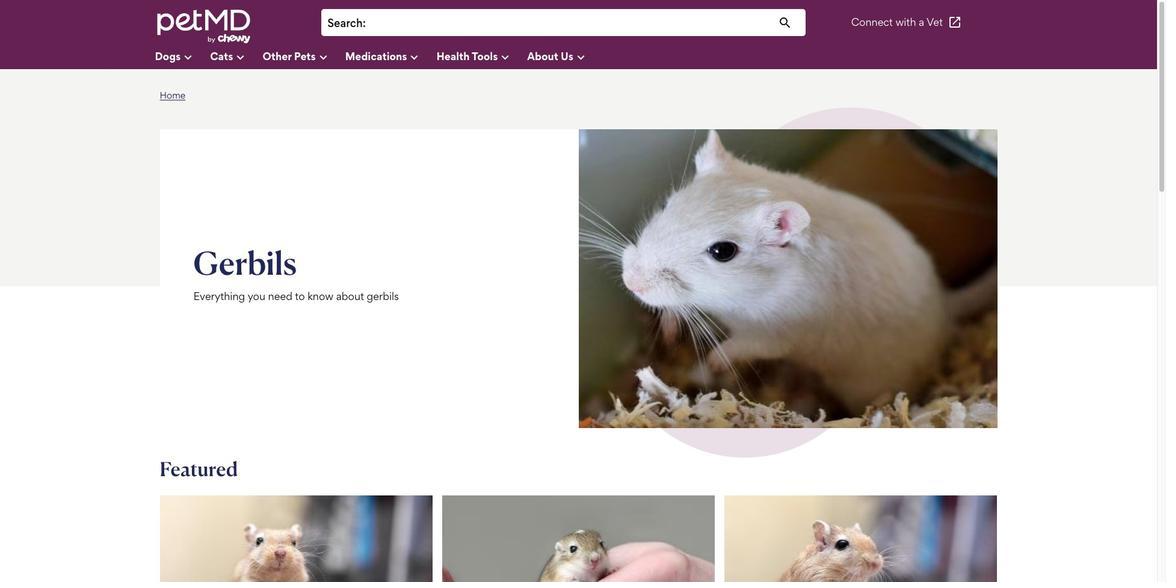 Task type: locate. For each thing, give the bounding box(es) containing it.
featured
[[160, 457, 238, 482]]

search
[[328, 16, 363, 30]]

dogs
[[155, 50, 181, 62]]

pets
[[294, 50, 316, 62]]

None text field
[[372, 15, 800, 31]]

a
[[919, 16, 925, 29]]

other pets button
[[263, 45, 345, 69]]

health tools button
[[437, 45, 527, 69]]

health tools
[[437, 50, 498, 62]]

know
[[308, 290, 334, 303]]

vet
[[927, 16, 943, 29]]

gerbils
[[193, 243, 297, 283]]

other pets
[[263, 50, 316, 62]]

connect with a vet button
[[851, 8, 962, 37]]

about us
[[527, 50, 573, 62]]

petmd home image
[[155, 8, 251, 45]]

medications
[[345, 50, 407, 62]]

home
[[160, 90, 186, 101]]

to
[[295, 290, 305, 303]]

everything you need to know about gerbils
[[193, 290, 399, 303]]

about us button
[[527, 45, 603, 69]]

dogs button
[[155, 45, 210, 69]]

you
[[248, 290, 266, 303]]

about
[[336, 290, 364, 303]]



Task type: vqa. For each thing, say whether or not it's contained in the screenshot.
the 'Cats' popup button
yes



Task type: describe. For each thing, give the bounding box(es) containing it.
home link
[[160, 90, 186, 101]]

about
[[527, 50, 559, 62]]

need
[[268, 290, 292, 303]]

us
[[561, 50, 573, 62]]

white gerbil standing up in cage image
[[579, 129, 998, 429]]

with
[[896, 16, 916, 29]]

other
[[263, 50, 292, 62]]

everything
[[193, 290, 245, 303]]

connect
[[851, 16, 893, 29]]

cats
[[210, 50, 233, 62]]

medications button
[[345, 45, 437, 69]]

cats button
[[210, 45, 263, 69]]

gerbils
[[367, 290, 399, 303]]

health
[[437, 50, 470, 62]]

connect with a vet
[[851, 16, 943, 29]]

:
[[363, 16, 366, 30]]

search :
[[328, 16, 366, 30]]

tools
[[472, 50, 498, 62]]



